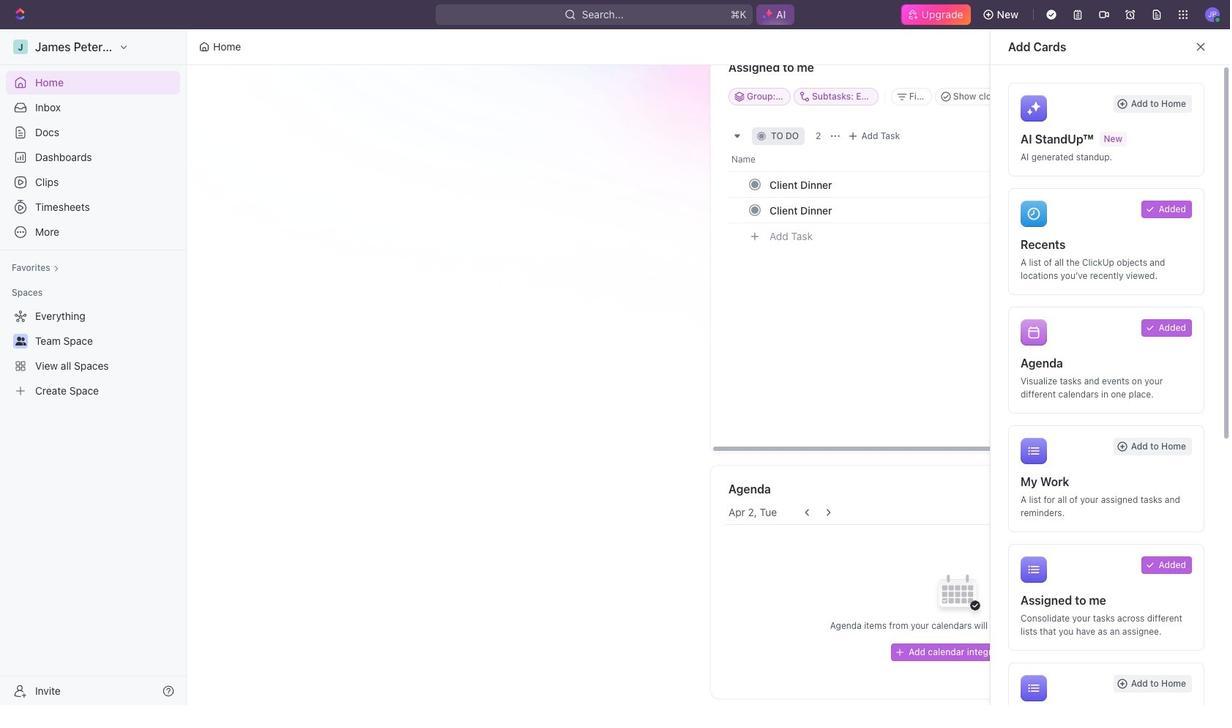 Task type: describe. For each thing, give the bounding box(es) containing it.
my work image
[[1021, 438, 1047, 464]]

ai standup™ image
[[1021, 95, 1047, 122]]

Search tasks... text field
[[1019, 86, 1129, 108]]

sidebar navigation
[[0, 29, 190, 705]]

assigned to me image
[[1021, 557, 1047, 583]]

user group image
[[15, 337, 26, 346]]



Task type: vqa. For each thing, say whether or not it's contained in the screenshot.
the bottom Share
no



Task type: locate. For each thing, give the bounding box(es) containing it.
agenda image
[[1021, 319, 1047, 346]]

tree inside sidebar navigation
[[6, 305, 180, 403]]

personal list image
[[1021, 675, 1047, 702]]

james peterson's workspace, , element
[[13, 40, 28, 54]]

recents image
[[1021, 201, 1047, 227]]

tree
[[6, 305, 180, 403]]



